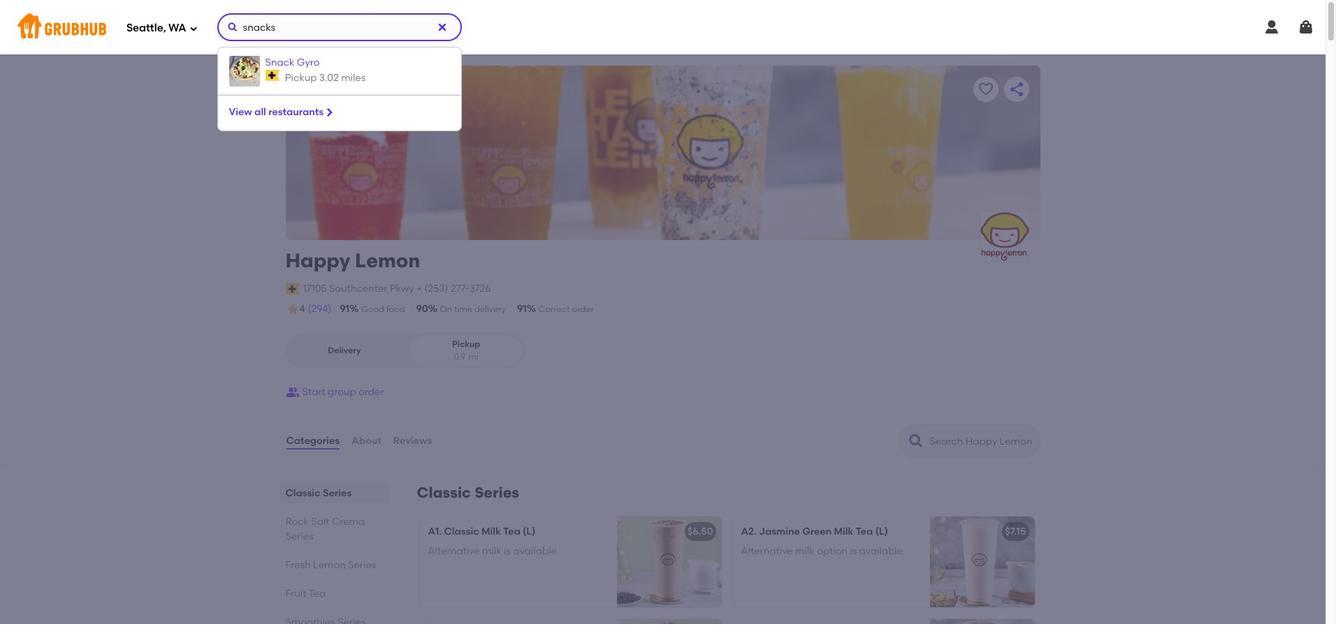 Task type: locate. For each thing, give the bounding box(es) containing it.
share icon image
[[1008, 81, 1025, 98]]

series inside the fresh lemon series tab
[[348, 560, 376, 572]]

classic series tab
[[286, 487, 383, 501]]

pickup
[[285, 72, 317, 84], [452, 340, 480, 350]]

a1. classic milk tea (l) image
[[617, 517, 722, 608]]

option group
[[286, 334, 525, 369]]

fruit
[[286, 589, 307, 600]]

2 91 from the left
[[517, 303, 527, 315]]

snack gyro
[[265, 57, 320, 69]]

0 vertical spatial lemon
[[355, 249, 420, 273]]

1 is from the left
[[504, 546, 511, 558]]

happy lemon
[[286, 249, 420, 273]]

classic up rock
[[286, 488, 321, 500]]

1 horizontal spatial 91
[[517, 303, 527, 315]]

svg image
[[1298, 19, 1315, 36], [227, 22, 238, 33], [189, 24, 198, 33]]

about button
[[351, 417, 382, 467]]

2 horizontal spatial tea
[[856, 526, 873, 538]]

Search Happy Lemon search field
[[929, 436, 1036, 449]]

svg image inside list box
[[324, 107, 335, 118]]

91 for good food
[[340, 303, 350, 315]]

0 horizontal spatial alternative
[[428, 546, 480, 558]]

a2.
[[741, 526, 757, 538]]

classic series
[[417, 484, 519, 502], [286, 488, 352, 500]]

available. right option on the bottom
[[859, 546, 906, 558]]

1 91 from the left
[[340, 303, 350, 315]]

$7.15
[[1005, 526, 1026, 538]]

milk down a1. classic milk tea (l)
[[482, 546, 502, 558]]

milk for option
[[796, 546, 815, 558]]

2 list box from the left
[[217, 47, 462, 131]]

0 vertical spatial order
[[572, 305, 594, 315]]

milk down a2. jasmine green milk tea (l)
[[796, 546, 815, 558]]

lemon up fruit tea tab
[[313, 560, 346, 572]]

0 horizontal spatial pickup
[[285, 72, 317, 84]]

1 alternative from the left
[[428, 546, 480, 558]]

option
[[817, 546, 848, 558]]

reviews button
[[393, 417, 433, 467]]

2 available. from the left
[[859, 546, 906, 558]]

2 milk from the left
[[796, 546, 815, 558]]

1 horizontal spatial (l)
[[876, 526, 888, 538]]

0 horizontal spatial milk
[[482, 546, 502, 558]]

1 available. from the left
[[513, 546, 559, 558]]

classic series up salt
[[286, 488, 352, 500]]

tea up alternative milk option is available.
[[856, 526, 873, 538]]

0 horizontal spatial 91
[[340, 303, 350, 315]]

start
[[302, 386, 326, 398]]

0 horizontal spatial order
[[359, 386, 384, 398]]

lemon inside tab
[[313, 560, 346, 572]]

tab
[[286, 616, 383, 625]]

order
[[572, 305, 594, 315], [359, 386, 384, 398]]

(l) up alternative milk option is available.
[[876, 526, 888, 538]]

happy lemon logo image
[[980, 212, 1029, 261]]

tea right fruit
[[309, 589, 326, 600]]

0 vertical spatial pickup
[[285, 72, 317, 84]]

1 horizontal spatial lemon
[[355, 249, 420, 273]]

save this restaurant button
[[973, 77, 999, 102]]

search icon image
[[908, 433, 924, 450]]

91
[[340, 303, 350, 315], [517, 303, 527, 315]]

tea
[[503, 526, 521, 538], [856, 526, 873, 538], [309, 589, 326, 600]]

classic series inside tab
[[286, 488, 352, 500]]

1 milk from the left
[[482, 526, 501, 538]]

1 horizontal spatial milk
[[796, 546, 815, 558]]

series up fruit tea tab
[[348, 560, 376, 572]]

0 horizontal spatial svg image
[[189, 24, 198, 33]]

good
[[361, 305, 384, 315]]

(l)
[[523, 526, 536, 538], [876, 526, 888, 538]]

0.9
[[454, 352, 466, 362]]

available.
[[513, 546, 559, 558], [859, 546, 906, 558]]

91 right delivery
[[517, 303, 527, 315]]

wa
[[169, 21, 186, 34]]

list box inside main navigation navigation
[[217, 47, 462, 131]]

grubhub plus flag logo image
[[265, 70, 279, 81]]

alternative
[[428, 546, 480, 558], [741, 546, 793, 558]]

1 horizontal spatial order
[[572, 305, 594, 315]]

classic series up a1. classic milk tea (l)
[[417, 484, 519, 502]]

is down a1. classic milk tea (l)
[[504, 546, 511, 558]]

svg image
[[1264, 19, 1281, 36], [437, 22, 448, 33], [324, 107, 335, 118]]

pickup up '0.9'
[[452, 340, 480, 350]]

a1.
[[428, 526, 442, 538]]

tea up alternative milk is available.
[[503, 526, 521, 538]]

0 horizontal spatial milk
[[482, 526, 501, 538]]

classic right 'a1.'
[[444, 526, 479, 538]]

seattle, wa
[[127, 21, 186, 34]]

1 vertical spatial pickup
[[452, 340, 480, 350]]

fresh
[[286, 560, 311, 572]]

2 alternative from the left
[[741, 546, 793, 558]]

0 horizontal spatial (l)
[[523, 526, 536, 538]]

0 horizontal spatial is
[[504, 546, 511, 558]]

alternative down 'a1.'
[[428, 546, 480, 558]]

order right the correct
[[572, 305, 594, 315]]

2 horizontal spatial svg image
[[1298, 19, 1315, 36]]

available. down a1. classic milk tea (l)
[[513, 546, 559, 558]]

happy
[[286, 249, 350, 273]]

17105
[[303, 283, 327, 295]]

0 horizontal spatial classic series
[[286, 488, 352, 500]]

alternative down jasmine
[[741, 546, 793, 558]]

milk
[[482, 526, 501, 538], [834, 526, 854, 538]]

(253)
[[424, 283, 448, 295]]

2 is from the left
[[850, 546, 857, 558]]

a1. classic milk tea (l)
[[428, 526, 536, 538]]

all
[[255, 106, 266, 118]]

series up crema
[[323, 488, 352, 500]]

0 horizontal spatial available.
[[513, 546, 559, 558]]

1 vertical spatial order
[[359, 386, 384, 398]]

(294)
[[308, 303, 331, 315]]

0 horizontal spatial lemon
[[313, 560, 346, 572]]

series down rock
[[286, 531, 314, 543]]

1 horizontal spatial available.
[[859, 546, 906, 558]]

Search for food, convenience, alcohol... search field
[[217, 13, 462, 41]]

1 horizontal spatial alternative
[[741, 546, 793, 558]]

1 milk from the left
[[482, 546, 502, 558]]

star icon image
[[286, 303, 300, 317]]

milk up alternative milk is available.
[[482, 526, 501, 538]]

is
[[504, 546, 511, 558], [850, 546, 857, 558]]

people icon image
[[286, 386, 300, 400]]

1 horizontal spatial classic series
[[417, 484, 519, 502]]

order right 'group'
[[359, 386, 384, 398]]

subscription pass image
[[286, 284, 300, 295]]

•
[[418, 283, 422, 295]]

0 horizontal spatial svg image
[[324, 107, 335, 118]]

snack
[[265, 57, 295, 69]]

1 vertical spatial lemon
[[313, 560, 346, 572]]

series
[[475, 484, 519, 502], [323, 488, 352, 500], [286, 531, 314, 543], [348, 560, 376, 572]]

(253) 277-3726 button
[[424, 282, 491, 296]]

1 horizontal spatial milk
[[834, 526, 854, 538]]

lemon up pkwy
[[355, 249, 420, 273]]

view
[[229, 106, 252, 118]]

pickup inside main navigation navigation
[[285, 72, 317, 84]]

list box
[[0, 47, 1336, 625], [217, 47, 462, 131]]

277-
[[451, 283, 469, 295]]

is right option on the bottom
[[850, 546, 857, 558]]

0 horizontal spatial tea
[[309, 589, 326, 600]]

series inside classic series tab
[[323, 488, 352, 500]]

3726
[[469, 283, 491, 295]]

milk
[[482, 546, 502, 558], [796, 546, 815, 558]]

classic
[[417, 484, 471, 502], [286, 488, 321, 500], [444, 526, 479, 538]]

2 (l) from the left
[[876, 526, 888, 538]]

alternative for classic
[[428, 546, 480, 558]]

pickup down the gyro
[[285, 72, 317, 84]]

91 down the 17105 southcenter pkwy button
[[340, 303, 350, 315]]

categories
[[286, 435, 340, 447]]

1 horizontal spatial tea
[[503, 526, 521, 538]]

milk up option on the bottom
[[834, 526, 854, 538]]

(l) up alternative milk is available.
[[523, 526, 536, 538]]

about
[[352, 435, 381, 447]]

3.02
[[319, 72, 339, 84]]

fresh lemon series tab
[[286, 559, 383, 573]]

$6.50
[[688, 526, 713, 538]]

1 horizontal spatial is
[[850, 546, 857, 558]]

correct order
[[539, 305, 594, 315]]

snack gyro image
[[229, 56, 260, 87]]

1 horizontal spatial pickup
[[452, 340, 480, 350]]

lemon
[[355, 249, 420, 273], [313, 560, 346, 572]]



Task type: describe. For each thing, give the bounding box(es) containing it.
start group order button
[[286, 380, 384, 405]]

rock salt crema series tab
[[286, 515, 383, 545]]

correct
[[539, 305, 570, 315]]

pkwy
[[390, 283, 414, 295]]

alternative milk is available.
[[428, 546, 559, 558]]

rock
[[286, 517, 309, 528]]

mi
[[469, 352, 479, 362]]

a2. jasmine green milk tea (l)
[[741, 526, 888, 538]]

alternative milk option is available.
[[741, 546, 906, 558]]

jasmine
[[759, 526, 800, 538]]

milk for is
[[482, 546, 502, 558]]

option group containing pickup
[[286, 334, 525, 369]]

seattle,
[[127, 21, 166, 34]]

crema
[[332, 517, 365, 528]]

rock salt crema series
[[286, 517, 365, 543]]

1 horizontal spatial svg image
[[227, 22, 238, 33]]

17105 southcenter pkwy button
[[302, 281, 415, 297]]

save this restaurant image
[[978, 81, 994, 98]]

green
[[803, 526, 832, 538]]

good food
[[361, 305, 405, 315]]

order inside button
[[359, 386, 384, 398]]

reviews
[[393, 435, 432, 447]]

2 milk from the left
[[834, 526, 854, 538]]

2 horizontal spatial svg image
[[1264, 19, 1281, 36]]

series up a1. classic milk tea (l)
[[475, 484, 519, 502]]

4
[[300, 303, 305, 315]]

gyro
[[297, 57, 320, 69]]

start group order
[[302, 386, 384, 398]]

classic up 'a1.'
[[417, 484, 471, 502]]

fruit tea
[[286, 589, 326, 600]]

fruit tea tab
[[286, 587, 383, 602]]

delivery
[[475, 305, 506, 315]]

caret left icon image
[[301, 81, 318, 98]]

1 horizontal spatial svg image
[[437, 22, 448, 33]]

1 list box from the left
[[0, 47, 1336, 625]]

• (253) 277-3726
[[418, 283, 491, 295]]

view all restaurants
[[229, 106, 324, 118]]

group
[[328, 386, 356, 398]]

main navigation navigation
[[0, 0, 1336, 625]]

classic inside tab
[[286, 488, 321, 500]]

time
[[454, 305, 473, 315]]

on
[[440, 305, 452, 315]]

pickup for 3.02
[[285, 72, 317, 84]]

pickup for 0.9
[[452, 340, 480, 350]]

miles
[[341, 72, 366, 84]]

pickup 3.02 miles
[[285, 72, 366, 84]]

lemon for fresh
[[313, 560, 346, 572]]

tea inside tab
[[309, 589, 326, 600]]

on time delivery
[[440, 305, 506, 315]]

alternative for jasmine
[[741, 546, 793, 558]]

17105 southcenter pkwy
[[303, 283, 414, 295]]

a4. milk tea with oreo cookies and puff cream (l) image
[[930, 620, 1035, 625]]

90
[[416, 303, 428, 315]]

restaurants
[[269, 106, 324, 118]]

series inside rock salt crema series
[[286, 531, 314, 543]]

delivery
[[328, 346, 361, 356]]

1 (l) from the left
[[523, 526, 536, 538]]

a2. jasmine green milk tea (l) image
[[930, 517, 1035, 608]]

pickup 0.9 mi
[[452, 340, 480, 362]]

91 for correct order
[[517, 303, 527, 315]]

lemon for happy
[[355, 249, 420, 273]]

a3. boba milk tea (l) image
[[617, 620, 722, 625]]

food
[[386, 305, 405, 315]]

categories button
[[286, 417, 341, 467]]

southcenter
[[329, 283, 388, 295]]

fresh lemon series
[[286, 560, 376, 572]]

salt
[[311, 517, 330, 528]]



Task type: vqa. For each thing, say whether or not it's contained in the screenshot.
or
no



